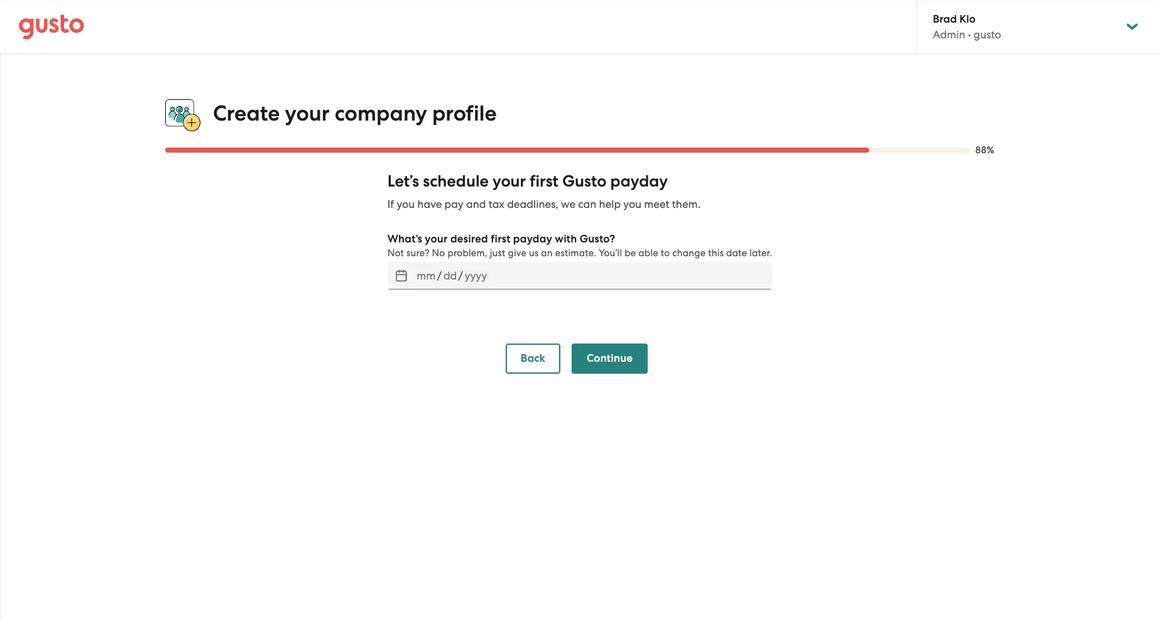 Task type: describe. For each thing, give the bounding box(es) containing it.
company
[[335, 101, 427, 126]]

payday inside what's your desired first payday with gusto? not sure? no problem, just give us an estimate. you'll be able to change this date later.
[[513, 233, 552, 246]]

desired
[[451, 233, 488, 246]]

help
[[599, 198, 621, 211]]

with
[[555, 233, 577, 246]]

pay
[[445, 198, 464, 211]]

brad klo admin • gusto
[[933, 13, 1002, 41]]

Month (mm) field
[[415, 266, 437, 286]]

schedule
[[423, 172, 489, 191]]

if you have pay and tax deadlines, we can help you meet them.
[[388, 198, 701, 211]]

brad
[[933, 13, 957, 26]]

1 / from the left
[[437, 270, 442, 282]]

2 you from the left
[[624, 198, 642, 211]]

1 vertical spatial your
[[493, 172, 526, 191]]

problem,
[[448, 248, 488, 259]]

just
[[490, 248, 506, 259]]

estimate.
[[555, 248, 597, 259]]

continue
[[587, 352, 633, 365]]

profile
[[432, 101, 497, 126]]

gusto
[[562, 172, 607, 191]]

what's your desired first payday with gusto? not sure? no problem, just give us an estimate. you'll be able to change this date later.
[[388, 233, 773, 259]]

back link
[[506, 344, 561, 374]]

back
[[521, 352, 546, 365]]

no
[[432, 248, 445, 259]]

them.
[[672, 198, 701, 211]]

able
[[639, 248, 659, 259]]

meet
[[644, 198, 670, 211]]

tax
[[489, 198, 505, 211]]

later.
[[750, 248, 773, 259]]

first for gusto
[[530, 172, 559, 191]]

klo
[[960, 13, 976, 26]]

can
[[578, 198, 597, 211]]

to
[[661, 248, 670, 259]]



Task type: vqa. For each thing, say whether or not it's contained in the screenshot.
back
yes



Task type: locate. For each thing, give the bounding box(es) containing it.
date
[[726, 248, 747, 259]]

payday up us on the left top of page
[[513, 233, 552, 246]]

0 horizontal spatial payday
[[513, 233, 552, 246]]

continue button
[[572, 344, 648, 374]]

1 horizontal spatial you
[[624, 198, 642, 211]]

1 you from the left
[[397, 198, 415, 211]]

and
[[466, 198, 486, 211]]

you'll
[[599, 248, 622, 259]]

first up "just"
[[491, 233, 511, 246]]

we
[[561, 198, 576, 211]]

2 / from the left
[[459, 270, 463, 282]]

0 horizontal spatial first
[[491, 233, 511, 246]]

first
[[530, 172, 559, 191], [491, 233, 511, 246]]

you right if
[[397, 198, 415, 211]]

give
[[508, 248, 527, 259]]

0 horizontal spatial your
[[285, 101, 330, 126]]

•
[[968, 28, 971, 41]]

deadlines,
[[507, 198, 559, 211]]

let's
[[388, 172, 419, 191]]

0 horizontal spatial /
[[437, 270, 442, 282]]

your inside what's your desired first payday with gusto? not sure? no problem, just give us an estimate. you'll be able to change this date later.
[[425, 233, 448, 246]]

/
[[437, 270, 442, 282], [459, 270, 463, 282]]

create
[[213, 101, 280, 126]]

your up no
[[425, 233, 448, 246]]

let's schedule your first gusto payday
[[388, 172, 668, 191]]

88%
[[976, 145, 995, 156]]

/ down no
[[437, 270, 442, 282]]

your
[[285, 101, 330, 126], [493, 172, 526, 191], [425, 233, 448, 246]]

your right the create
[[285, 101, 330, 126]]

sure?
[[407, 248, 430, 259]]

0 horizontal spatial you
[[397, 198, 415, 211]]

2 vertical spatial your
[[425, 233, 448, 246]]

this
[[708, 248, 724, 259]]

home image
[[19, 14, 84, 39]]

1 vertical spatial payday
[[513, 233, 552, 246]]

you right the 'help'
[[624, 198, 642, 211]]

admin
[[933, 28, 966, 41]]

not
[[388, 248, 404, 259]]

first inside what's your desired first payday with gusto? not sure? no problem, just give us an estimate. you'll be able to change this date later.
[[491, 233, 511, 246]]

1 horizontal spatial first
[[530, 172, 559, 191]]

gusto?
[[580, 233, 615, 246]]

create your company profile
[[213, 101, 497, 126]]

gusto
[[974, 28, 1002, 41]]

1 horizontal spatial /
[[459, 270, 463, 282]]

1 horizontal spatial payday
[[611, 172, 668, 191]]

if
[[388, 198, 394, 211]]

first up if you have pay and tax deadlines, we can help you meet them.
[[530, 172, 559, 191]]

you
[[397, 198, 415, 211], [624, 198, 642, 211]]

Day (dd) field
[[442, 266, 459, 286]]

your for company
[[285, 101, 330, 126]]

1 horizontal spatial your
[[425, 233, 448, 246]]

2 horizontal spatial your
[[493, 172, 526, 191]]

be
[[625, 248, 636, 259]]

0 vertical spatial first
[[530, 172, 559, 191]]

first for payday
[[491, 233, 511, 246]]

payday up meet
[[611, 172, 668, 191]]

your for desired
[[425, 233, 448, 246]]

payday
[[611, 172, 668, 191], [513, 233, 552, 246]]

1 vertical spatial first
[[491, 233, 511, 246]]

what's
[[388, 233, 422, 246]]

your up tax
[[493, 172, 526, 191]]

/ down problem,
[[459, 270, 463, 282]]

change
[[673, 248, 706, 259]]

us
[[529, 248, 539, 259]]

Year (yyyy) field
[[463, 266, 489, 286]]

0 vertical spatial your
[[285, 101, 330, 126]]

0 vertical spatial payday
[[611, 172, 668, 191]]

an
[[541, 248, 553, 259]]

have
[[418, 198, 442, 211]]



